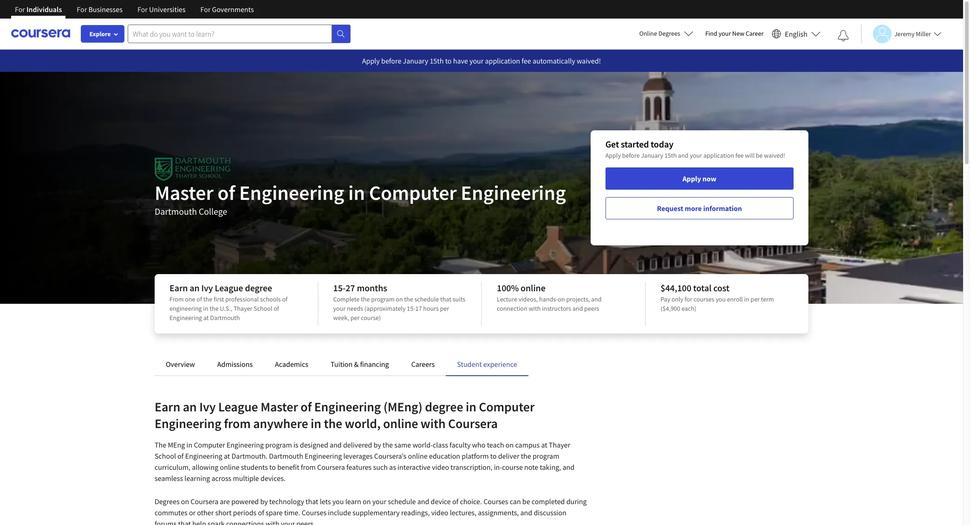 Task type: locate. For each thing, give the bounding box(es) containing it.
2 horizontal spatial per
[[751, 295, 760, 304]]

1 horizontal spatial january
[[641, 151, 663, 160]]

governments
[[212, 5, 254, 14]]

leverages
[[343, 452, 373, 461]]

league down admissions "link"
[[218, 399, 258, 416]]

on up '(approximately'
[[396, 295, 403, 304]]

computer
[[369, 180, 457, 206], [479, 399, 535, 416], [194, 441, 225, 450]]

an inside earn an ivy league degree from one of the first professional schools of engineering in the u.s., thayer school of engineering at dartmouth
[[190, 282, 199, 294]]

your up week,
[[333, 305, 346, 313]]

and up readings,
[[417, 497, 429, 507]]

1 vertical spatial video
[[431, 508, 448, 518]]

0 horizontal spatial per
[[350, 314, 360, 322]]

be right can
[[522, 497, 530, 507]]

1 vertical spatial degree
[[425, 399, 463, 416]]

videos,
[[519, 295, 538, 304]]

2 horizontal spatial at
[[541, 441, 547, 450]]

(meng)
[[383, 399, 422, 416]]

school down the
[[155, 452, 176, 461]]

0 horizontal spatial at
[[203, 314, 209, 322]]

per
[[751, 295, 760, 304], [440, 305, 449, 313], [350, 314, 360, 322]]

1 vertical spatial apply
[[605, 151, 621, 160]]

1 for from the left
[[15, 5, 25, 14]]

earn inside earn an ivy league degree from one of the first professional schools of engineering in the u.s., thayer school of engineering at dartmouth
[[169, 282, 188, 294]]

0 vertical spatial earn
[[169, 282, 188, 294]]

1 horizontal spatial before
[[622, 151, 640, 160]]

find your new career link
[[701, 28, 768, 39]]

to
[[445, 56, 452, 65], [490, 452, 497, 461], [269, 463, 276, 472]]

0 horizontal spatial from
[[224, 416, 251, 432]]

1 horizontal spatial be
[[756, 151, 763, 160]]

for for universities
[[137, 5, 148, 14]]

thayer up 'taking,'
[[549, 441, 570, 450]]

schedule up hours
[[414, 295, 439, 304]]

at inside earn an ivy league degree from one of the first professional schools of engineering in the u.s., thayer school of engineering at dartmouth
[[203, 314, 209, 322]]

in inside the meng in computer engineering program is designed and delivered by the same world-class faculty who teach on campus at thayer school of engineering at dartmouth. dartmouth engineering leverages coursera's online education platform to deliver the program curriculum, allowing online students to benefit from coursera features such as interactive video transcription, in-course note taking, and seamless learning across multiple devices.
[[186, 441, 192, 450]]

15th inside get started today apply before january 15th and your application fee will be waived!
[[665, 151, 677, 160]]

be inside get started today apply before january 15th and your application fee will be waived!
[[756, 151, 763, 160]]

school down schools
[[254, 305, 272, 313]]

benefit
[[277, 463, 299, 472]]

per down needs
[[350, 314, 360, 322]]

league up first
[[215, 282, 243, 294]]

each)
[[682, 305, 696, 313]]

information
[[703, 204, 742, 213]]

1 vertical spatial to
[[490, 452, 497, 461]]

only
[[672, 295, 683, 304]]

coursera up other
[[191, 497, 218, 507]]

1 horizontal spatial you
[[716, 295, 726, 304]]

1 vertical spatial by
[[260, 497, 268, 507]]

1 vertical spatial fee
[[735, 151, 744, 160]]

1 vertical spatial waived!
[[764, 151, 785, 160]]

an up meng
[[183, 399, 197, 416]]

15- up complete
[[333, 282, 346, 294]]

per left term
[[751, 295, 760, 304]]

27
[[346, 282, 355, 294]]

the up '(approximately'
[[404, 295, 413, 304]]

tuition & financing
[[331, 360, 389, 369]]

an up one
[[190, 282, 199, 294]]

you up include at the left of page
[[332, 497, 344, 507]]

during
[[566, 497, 587, 507]]

15- left hours
[[407, 305, 415, 313]]

on inside 15-27 months complete the program on the schedule that suits your needs (approximately 15-17 hours per week, per course)
[[396, 295, 403, 304]]

from
[[224, 416, 251, 432], [301, 463, 316, 472]]

student experience
[[457, 360, 517, 369]]

be right will
[[756, 151, 763, 160]]

1 vertical spatial dartmouth
[[210, 314, 240, 322]]

1 horizontal spatial school
[[254, 305, 272, 313]]

apply for apply before january 15th to have your application fee automatically waived!
[[362, 56, 380, 65]]

1 horizontal spatial master
[[261, 399, 298, 416]]

2 horizontal spatial dartmouth
[[269, 452, 303, 461]]

degree
[[245, 282, 272, 294], [425, 399, 463, 416]]

for left individuals
[[15, 5, 25, 14]]

get
[[605, 138, 619, 150]]

discussion
[[534, 508, 566, 518]]

degree inside the earn an ivy league master of engineering (meng) degree in computer engineering from anywhere in the world, online with coursera
[[425, 399, 463, 416]]

coursera up who
[[448, 416, 498, 432]]

class
[[433, 441, 448, 450]]

1 horizontal spatial from
[[301, 463, 316, 472]]

0 vertical spatial fee
[[522, 56, 531, 65]]

0 vertical spatial january
[[403, 56, 428, 65]]

coursera inside the earn an ivy league master of engineering (meng) degree in computer engineering from anywhere in the world, online with coursera
[[448, 416, 498, 432]]

15th down "today"
[[665, 151, 677, 160]]

coursera image
[[11, 26, 70, 41]]

apply
[[362, 56, 380, 65], [605, 151, 621, 160], [683, 174, 701, 183]]

2 vertical spatial coursera
[[191, 497, 218, 507]]

the
[[203, 295, 212, 304], [361, 295, 370, 304], [404, 295, 413, 304], [210, 305, 219, 313], [324, 416, 342, 432], [383, 441, 393, 450], [521, 452, 531, 461]]

features
[[346, 463, 372, 472]]

universities
[[149, 5, 186, 14]]

1 vertical spatial be
[[522, 497, 530, 507]]

that left lets
[[306, 497, 318, 507]]

that inside 15-27 months complete the program on the schedule that suits your needs (approximately 15-17 hours per week, per course)
[[440, 295, 451, 304]]

in inside $44,100 total cost pay only for courses you enroll in per term ($4,900 each)
[[744, 295, 749, 304]]

0 horizontal spatial january
[[403, 56, 428, 65]]

from inside the meng in computer engineering program is designed and delivered by the same world-class faculty who teach on campus at thayer school of engineering at dartmouth. dartmouth engineering leverages coursera's online education platform to deliver the program curriculum, allowing online students to benefit from coursera features such as interactive video transcription, in-course note taking, and seamless learning across multiple devices.
[[301, 463, 316, 472]]

by up coursera's at the bottom of page
[[374, 441, 381, 450]]

ivy for anywhere
[[199, 399, 216, 416]]

2 horizontal spatial apply
[[683, 174, 701, 183]]

fee left will
[[735, 151, 744, 160]]

schools
[[260, 295, 281, 304]]

2 vertical spatial per
[[350, 314, 360, 322]]

1 vertical spatial that
[[306, 497, 318, 507]]

to left have
[[445, 56, 452, 65]]

$44,100 total cost pay only for courses you enroll in per term ($4,900 each)
[[661, 282, 774, 313]]

2 horizontal spatial computer
[[479, 399, 535, 416]]

0 horizontal spatial degree
[[245, 282, 272, 294]]

2 vertical spatial at
[[224, 452, 230, 461]]

1 horizontal spatial program
[[371, 295, 394, 304]]

dartmouth
[[155, 206, 197, 217], [210, 314, 240, 322], [269, 452, 303, 461]]

2 vertical spatial computer
[[194, 441, 225, 450]]

1 horizontal spatial apply
[[605, 151, 621, 160]]

0 vertical spatial degrees
[[658, 29, 680, 38]]

0 horizontal spatial degrees
[[155, 497, 180, 507]]

online up interactive
[[408, 452, 427, 461]]

for left universities
[[137, 5, 148, 14]]

january
[[403, 56, 428, 65], [641, 151, 663, 160]]

1 vertical spatial before
[[622, 151, 640, 160]]

0 horizontal spatial with
[[266, 520, 279, 526]]

program left is
[[265, 441, 292, 450]]

new
[[732, 29, 744, 38]]

0 horizontal spatial thayer
[[234, 305, 252, 313]]

course
[[502, 463, 523, 472]]

careers
[[411, 360, 435, 369]]

program up 'taking,'
[[533, 452, 559, 461]]

1 vertical spatial you
[[332, 497, 344, 507]]

your right find
[[719, 29, 731, 38]]

degrees right online in the top right of the page
[[658, 29, 680, 38]]

an inside the earn an ivy league master of engineering (meng) degree in computer engineering from anywhere in the world, online with coursera
[[183, 399, 197, 416]]

3 for from the left
[[137, 5, 148, 14]]

to up devices.
[[269, 463, 276, 472]]

your
[[719, 29, 731, 38], [469, 56, 484, 65], [690, 151, 702, 160], [333, 305, 346, 313], [372, 497, 386, 507], [281, 520, 295, 526]]

degrees up commutes
[[155, 497, 180, 507]]

fee left automatically
[[522, 56, 531, 65]]

0 vertical spatial that
[[440, 295, 451, 304]]

apply inside get started today apply before january 15th and your application fee will be waived!
[[605, 151, 621, 160]]

1 vertical spatial program
[[265, 441, 292, 450]]

that down or
[[178, 520, 191, 526]]

master of engineering in computer engineering dartmouth college
[[155, 180, 566, 217]]

1 vertical spatial ivy
[[199, 399, 216, 416]]

and down projects,
[[572, 305, 583, 313]]

application right have
[[485, 56, 520, 65]]

0 vertical spatial program
[[371, 295, 394, 304]]

for left governments
[[200, 5, 211, 14]]

0 vertical spatial video
[[432, 463, 449, 472]]

1 vertical spatial degrees
[[155, 497, 180, 507]]

2 horizontal spatial program
[[533, 452, 559, 461]]

1 vertical spatial 15th
[[665, 151, 677, 160]]

1 vertical spatial per
[[440, 305, 449, 313]]

engineering
[[169, 305, 202, 313]]

earn inside the earn an ivy league master of engineering (meng) degree in computer engineering from anywhere in the world, online with coursera
[[155, 399, 180, 416]]

thayer down professional
[[234, 305, 252, 313]]

program inside 15-27 months complete the program on the schedule that suits your needs (approximately 15-17 hours per week, per course)
[[371, 295, 394, 304]]

have
[[453, 56, 468, 65]]

1 vertical spatial master
[[261, 399, 298, 416]]

the down campus
[[521, 452, 531, 461]]

league inside earn an ivy league degree from one of the first professional schools of engineering in the u.s., thayer school of engineering at dartmouth
[[215, 282, 243, 294]]

automatically
[[533, 56, 575, 65]]

0 vertical spatial per
[[751, 295, 760, 304]]

2 horizontal spatial that
[[440, 295, 451, 304]]

peers
[[584, 305, 599, 313]]

0 vertical spatial apply
[[362, 56, 380, 65]]

january down "today"
[[641, 151, 663, 160]]

with inside degrees on coursera are powered by technology that lets you learn on your schedule and device of choice. courses can be completed during commutes or other short periods of spare time. courses include supplementary readings, video lectures, assignments, and discussion forums that help spark connections with your peers.
[[266, 520, 279, 526]]

0 horizontal spatial by
[[260, 497, 268, 507]]

0 horizontal spatial school
[[155, 452, 176, 461]]

1 vertical spatial coursera
[[317, 463, 345, 472]]

with down "spare" at the bottom left of the page
[[266, 520, 279, 526]]

2 vertical spatial dartmouth
[[269, 452, 303, 461]]

online inside 100% online lecture videos, hands-on projects, and connection with instructors and peers
[[521, 282, 545, 294]]

15th
[[430, 56, 444, 65], [665, 151, 677, 160]]

master
[[155, 180, 214, 206], [261, 399, 298, 416]]

and right 'taking,'
[[563, 463, 574, 472]]

1 horizontal spatial by
[[374, 441, 381, 450]]

0 vertical spatial school
[[254, 305, 272, 313]]

0 horizontal spatial 15th
[[430, 56, 444, 65]]

$44,100
[[661, 282, 691, 294]]

to down teach
[[490, 452, 497, 461]]

before inside get started today apply before january 15th and your application fee will be waived!
[[622, 151, 640, 160]]

from up dartmouth. in the left bottom of the page
[[224, 416, 251, 432]]

with down videos,
[[529, 305, 541, 313]]

online up across
[[220, 463, 239, 472]]

0 vertical spatial waived!
[[577, 56, 601, 65]]

from right benefit
[[301, 463, 316, 472]]

spare
[[266, 508, 283, 518]]

now
[[702, 174, 716, 183]]

you down cost in the bottom right of the page
[[716, 295, 726, 304]]

course)
[[361, 314, 381, 322]]

application inside get started today apply before january 15th and your application fee will be waived!
[[703, 151, 734, 160]]

admissions
[[217, 360, 253, 369]]

0 horizontal spatial fee
[[522, 56, 531, 65]]

and inside get started today apply before january 15th and your application fee will be waived!
[[678, 151, 688, 160]]

dartmouth up benefit
[[269, 452, 303, 461]]

other
[[197, 508, 214, 518]]

1 horizontal spatial waived!
[[764, 151, 785, 160]]

0 vertical spatial by
[[374, 441, 381, 450]]

in inside master of engineering in computer engineering dartmouth college
[[348, 180, 365, 206]]

for
[[685, 295, 692, 304]]

school
[[254, 305, 272, 313], [155, 452, 176, 461]]

courses up the peers.
[[302, 508, 326, 518]]

1 vertical spatial courses
[[302, 508, 326, 518]]

english button
[[768, 19, 824, 49]]

at
[[203, 314, 209, 322], [541, 441, 547, 450], [224, 452, 230, 461]]

technology
[[269, 497, 304, 507]]

online
[[521, 282, 545, 294], [383, 416, 418, 432], [408, 452, 427, 461], [220, 463, 239, 472]]

thayer inside earn an ivy league degree from one of the first professional schools of engineering in the u.s., thayer school of engineering at dartmouth
[[234, 305, 252, 313]]

0 horizontal spatial application
[[485, 56, 520, 65]]

degree up schools
[[245, 282, 272, 294]]

degrees
[[658, 29, 680, 38], [155, 497, 180, 507]]

online degrees button
[[632, 23, 701, 44]]

None search field
[[128, 24, 351, 43]]

for left businesses
[[77, 5, 87, 14]]

and right designed
[[330, 441, 342, 450]]

2 for from the left
[[77, 5, 87, 14]]

1 horizontal spatial 15-
[[407, 305, 415, 313]]

15th left have
[[430, 56, 444, 65]]

that
[[440, 295, 451, 304], [306, 497, 318, 507], [178, 520, 191, 526]]

first
[[214, 295, 224, 304]]

0 vertical spatial 15-
[[333, 282, 346, 294]]

0 vertical spatial courses
[[483, 497, 508, 507]]

hands-
[[539, 295, 558, 304]]

dartmouth left college
[[155, 206, 197, 217]]

0 vertical spatial be
[[756, 151, 763, 160]]

dartmouth down u.s.,
[[210, 314, 240, 322]]

coursera left the features
[[317, 463, 345, 472]]

fee inside get started today apply before january 15th and your application fee will be waived!
[[735, 151, 744, 160]]

platform
[[462, 452, 489, 461]]

per right hours
[[440, 305, 449, 313]]

apply now button
[[605, 168, 794, 190]]

on right learn
[[363, 497, 371, 507]]

league inside the earn an ivy league master of engineering (meng) degree in computer engineering from anywhere in the world, online with coursera
[[218, 399, 258, 416]]

degrees inside degrees on coursera are powered by technology that lets you learn on your schedule and device of choice. courses can be completed during commutes or other short periods of spare time. courses include supplementary readings, video lectures, assignments, and discussion forums that help spark connections with your peers.
[[155, 497, 180, 507]]

with up "class"
[[421, 416, 446, 432]]

your down time. on the bottom
[[281, 520, 295, 526]]

who
[[472, 441, 485, 450]]

an for earn an ivy league degree from one of the first professional schools of engineering in the u.s., thayer school of engineering at dartmouth
[[190, 282, 199, 294]]

earn up the
[[155, 399, 180, 416]]

on up the instructors
[[558, 295, 565, 304]]

on up deliver
[[506, 441, 514, 450]]

for for governments
[[200, 5, 211, 14]]

0 horizontal spatial you
[[332, 497, 344, 507]]

ivy
[[201, 282, 213, 294], [199, 399, 216, 416]]

1 vertical spatial with
[[421, 416, 446, 432]]

world,
[[345, 416, 381, 432]]

jeremy miller button
[[861, 24, 941, 43]]

program
[[371, 295, 394, 304], [265, 441, 292, 450], [533, 452, 559, 461]]

engineering
[[239, 180, 344, 206], [461, 180, 566, 206], [169, 314, 202, 322], [314, 399, 381, 416], [155, 416, 221, 432], [227, 441, 264, 450], [185, 452, 222, 461], [305, 452, 342, 461]]

1 horizontal spatial with
[[421, 416, 446, 432]]

0 vertical spatial ivy
[[201, 282, 213, 294]]

1 vertical spatial schedule
[[388, 497, 416, 507]]

ivy inside earn an ivy league degree from one of the first professional schools of engineering in the u.s., thayer school of engineering at dartmouth
[[201, 282, 213, 294]]

earn up from at left
[[169, 282, 188, 294]]

waived! right will
[[764, 151, 785, 160]]

0 vertical spatial to
[[445, 56, 452, 65]]

connection
[[497, 305, 527, 313]]

u.s.,
[[220, 305, 232, 313]]

and down can
[[520, 508, 532, 518]]

curriculum,
[[155, 463, 190, 472]]

program up '(approximately'
[[371, 295, 394, 304]]

coursera inside the meng in computer engineering program is designed and delivered by the same world-class faculty who teach on campus at thayer school of engineering at dartmouth. dartmouth engineering leverages coursera's online education platform to deliver the program curriculum, allowing online students to benefit from coursera features such as interactive video transcription, in-course note taking, and seamless learning across multiple devices.
[[317, 463, 345, 472]]

from inside the earn an ivy league master of engineering (meng) degree in computer engineering from anywhere in the world, online with coursera
[[224, 416, 251, 432]]

1 vertical spatial from
[[301, 463, 316, 472]]

0 horizontal spatial be
[[522, 497, 530, 507]]

that left suits
[[440, 295, 451, 304]]

months
[[357, 282, 387, 294]]

video inside the meng in computer engineering program is designed and delivered by the same world-class faculty who teach on campus at thayer school of engineering at dartmouth. dartmouth engineering leverages coursera's online education platform to deliver the program curriculum, allowing online students to benefit from coursera features such as interactive video transcription, in-course note taking, and seamless learning across multiple devices.
[[432, 463, 449, 472]]

coursera inside degrees on coursera are powered by technology that lets you learn on your schedule and device of choice. courses can be completed during commutes or other short periods of spare time. courses include supplementary readings, video lectures, assignments, and discussion forums that help spark connections with your peers.
[[191, 497, 218, 507]]

0 horizontal spatial before
[[381, 56, 401, 65]]

courses
[[694, 295, 714, 304]]

online up same
[[383, 416, 418, 432]]

be
[[756, 151, 763, 160], [522, 497, 530, 507]]

ivy inside the earn an ivy league master of engineering (meng) degree in computer engineering from anywhere in the world, online with coursera
[[199, 399, 216, 416]]

before
[[381, 56, 401, 65], [622, 151, 640, 160]]

1 vertical spatial earn
[[155, 399, 180, 416]]

0 horizontal spatial dartmouth
[[155, 206, 197, 217]]

an
[[190, 282, 199, 294], [183, 399, 197, 416]]

0 vertical spatial degree
[[245, 282, 272, 294]]

4 for from the left
[[200, 5, 211, 14]]

and up apply now
[[678, 151, 688, 160]]

1 horizontal spatial application
[[703, 151, 734, 160]]

request more information
[[657, 204, 742, 213]]

video
[[432, 463, 449, 472], [431, 508, 448, 518]]

1 horizontal spatial courses
[[483, 497, 508, 507]]

jeremy
[[894, 29, 915, 38]]

0 vertical spatial you
[[716, 295, 726, 304]]

0 vertical spatial coursera
[[448, 416, 498, 432]]

an for earn an ivy league master of engineering (meng) degree in computer engineering from anywhere in the world, online with coursera
[[183, 399, 197, 416]]

january left have
[[403, 56, 428, 65]]

your up apply now
[[690, 151, 702, 160]]

and
[[678, 151, 688, 160], [591, 295, 602, 304], [572, 305, 583, 313], [330, 441, 342, 450], [563, 463, 574, 472], [417, 497, 429, 507], [520, 508, 532, 518]]

video down device
[[431, 508, 448, 518]]

1 vertical spatial at
[[541, 441, 547, 450]]

academics
[[275, 360, 308, 369]]

allowing
[[192, 463, 218, 472]]

the up designed
[[324, 416, 342, 432]]

online
[[639, 29, 657, 38]]

for governments
[[200, 5, 254, 14]]

the
[[155, 441, 166, 450]]

2 vertical spatial that
[[178, 520, 191, 526]]

online up videos,
[[521, 282, 545, 294]]

schedule up readings,
[[388, 497, 416, 507]]

0 horizontal spatial 15-
[[333, 282, 346, 294]]

courses up assignments,
[[483, 497, 508, 507]]

education
[[429, 452, 460, 461]]

help
[[192, 520, 206, 526]]

video down education
[[432, 463, 449, 472]]

degree up "class"
[[425, 399, 463, 416]]

1 horizontal spatial computer
[[369, 180, 457, 206]]

apply inside button
[[683, 174, 701, 183]]

by up "spare" at the bottom left of the page
[[260, 497, 268, 507]]

1 horizontal spatial coursera
[[317, 463, 345, 472]]

waived! right automatically
[[577, 56, 601, 65]]

1 vertical spatial computer
[[479, 399, 535, 416]]

application up now
[[703, 151, 734, 160]]

january inside get started today apply before january 15th and your application fee will be waived!
[[641, 151, 663, 160]]

0 vertical spatial computer
[[369, 180, 457, 206]]



Task type: vqa. For each thing, say whether or not it's contained in the screenshot.
jobs within $120,200 median salary ¹ 117,312 jobs available ¹
no



Task type: describe. For each thing, give the bounding box(es) containing it.
per inside $44,100 total cost pay only for courses you enroll in per term ($4,900 each)
[[751, 295, 760, 304]]

campus
[[515, 441, 540, 450]]

dartmouth inside earn an ivy league degree from one of the first professional schools of engineering in the u.s., thayer school of engineering at dartmouth
[[210, 314, 240, 322]]

17
[[415, 305, 422, 313]]

computer inside master of engineering in computer engineering dartmouth college
[[369, 180, 457, 206]]

financing
[[360, 360, 389, 369]]

school inside the meng in computer engineering program is designed and delivered by the same world-class faculty who teach on campus at thayer school of engineering at dartmouth. dartmouth engineering leverages coursera's online education platform to deliver the program curriculum, allowing online students to benefit from coursera features such as interactive video transcription, in-course note taking, and seamless learning across multiple devices.
[[155, 452, 176, 461]]

request
[[657, 204, 683, 213]]

experience
[[483, 360, 517, 369]]

such
[[373, 463, 388, 472]]

of inside master of engineering in computer engineering dartmouth college
[[218, 180, 235, 206]]

seamless
[[155, 474, 183, 483]]

degrees inside dropdown button
[[658, 29, 680, 38]]

lets
[[320, 497, 331, 507]]

schedule inside degrees on coursera are powered by technology that lets you learn on your schedule and device of choice. courses can be completed during commutes or other short periods of spare time. courses include supplementary readings, video lectures, assignments, and discussion forums that help spark connections with your peers.
[[388, 497, 416, 507]]

term
[[761, 295, 774, 304]]

spark
[[208, 520, 225, 526]]

are
[[220, 497, 230, 507]]

tuition & financing link
[[331, 360, 389, 369]]

be inside degrees on coursera are powered by technology that lets you learn on your schedule and device of choice. courses can be completed during commutes or other short periods of spare time. courses include supplementary readings, video lectures, assignments, and discussion forums that help spark connections with your peers.
[[522, 497, 530, 507]]

in inside earn an ivy league degree from one of the first professional schools of engineering in the u.s., thayer school of engineering at dartmouth
[[203, 305, 208, 313]]

hours
[[423, 305, 439, 313]]

2 horizontal spatial to
[[490, 452, 497, 461]]

will
[[745, 151, 755, 160]]

overview
[[166, 360, 195, 369]]

ivy for engineering
[[201, 282, 213, 294]]

coursera's
[[374, 452, 406, 461]]

earn an ivy league degree from one of the first professional schools of engineering in the u.s., thayer school of engineering at dartmouth
[[169, 282, 288, 322]]

waived! inside get started today apply before january 15th and your application fee will be waived!
[[764, 151, 785, 160]]

individuals
[[27, 5, 62, 14]]

device
[[431, 497, 451, 507]]

(approximately
[[364, 305, 406, 313]]

program for in
[[265, 441, 292, 450]]

assignments,
[[478, 508, 519, 518]]

of inside the meng in computer engineering program is designed and delivered by the same world-class faculty who teach on campus at thayer school of engineering at dartmouth. dartmouth engineering leverages coursera's online education platform to deliver the program curriculum, allowing online students to benefit from coursera features such as interactive video transcription, in-course note taking, and seamless learning across multiple devices.
[[177, 452, 184, 461]]

100%
[[497, 282, 519, 294]]

0 horizontal spatial waived!
[[577, 56, 601, 65]]

with inside 100% online lecture videos, hands-on projects, and connection with instructors and peers
[[529, 305, 541, 313]]

and up the peers
[[591, 295, 602, 304]]

100% online lecture videos, hands-on projects, and connection with instructors and peers
[[497, 282, 602, 313]]

faculty
[[450, 441, 471, 450]]

connections
[[226, 520, 264, 526]]

league for master
[[218, 399, 258, 416]]

commutes
[[155, 508, 187, 518]]

complete
[[333, 295, 360, 304]]

get started today apply before january 15th and your application fee will be waived!
[[605, 138, 785, 160]]

from
[[169, 295, 184, 304]]

on up or
[[181, 497, 189, 507]]

on inside 100% online lecture videos, hands-on projects, and connection with instructors and peers
[[558, 295, 565, 304]]

you inside $44,100 total cost pay only for courses you enroll in per term ($4,900 each)
[[716, 295, 726, 304]]

of inside the earn an ivy league master of engineering (meng) degree in computer engineering from anywhere in the world, online with coursera
[[301, 399, 312, 416]]

0 vertical spatial application
[[485, 56, 520, 65]]

readings,
[[401, 508, 430, 518]]

What do you want to learn? text field
[[128, 24, 332, 43]]

&
[[354, 360, 359, 369]]

computer inside the earn an ivy league master of engineering (meng) degree in computer engineering from anywhere in the world, online with coursera
[[479, 399, 535, 416]]

pay
[[661, 295, 670, 304]]

request more information button
[[605, 197, 794, 220]]

video inside degrees on coursera are powered by technology that lets you learn on your schedule and device of choice. courses can be completed during commutes or other short periods of spare time. courses include supplementary readings, video lectures, assignments, and discussion forums that help spark connections with your peers.
[[431, 508, 448, 518]]

1 horizontal spatial that
[[306, 497, 318, 507]]

enroll
[[727, 295, 743, 304]]

master inside the earn an ivy league master of engineering (meng) degree in computer engineering from anywhere in the world, online with coursera
[[261, 399, 298, 416]]

apply before january 15th to have your application fee automatically waived!
[[362, 56, 601, 65]]

program for months
[[371, 295, 394, 304]]

dartmouth inside master of engineering in computer engineering dartmouth college
[[155, 206, 197, 217]]

deliver
[[498, 452, 519, 461]]

engineering inside earn an ivy league degree from one of the first professional schools of engineering in the u.s., thayer school of engineering at dartmouth
[[169, 314, 202, 322]]

tuition
[[331, 360, 353, 369]]

earn for earn an ivy league degree from one of the first professional schools of engineering in the u.s., thayer school of engineering at dartmouth
[[169, 282, 188, 294]]

your right have
[[469, 56, 484, 65]]

overview link
[[166, 360, 195, 369]]

find
[[705, 29, 717, 38]]

show notifications image
[[838, 30, 849, 41]]

the up coursera's at the bottom of page
[[383, 441, 393, 450]]

dartmouth inside the meng in computer engineering program is designed and delivered by the same world-class faculty who teach on campus at thayer school of engineering at dartmouth. dartmouth engineering leverages coursera's online education platform to deliver the program curriculum, allowing online students to benefit from coursera features such as interactive video transcription, in-course note taking, and seamless learning across multiple devices.
[[269, 452, 303, 461]]

lecture
[[497, 295, 517, 304]]

in-
[[494, 463, 502, 472]]

week,
[[333, 314, 349, 322]]

1 horizontal spatial at
[[224, 452, 230, 461]]

anywhere
[[253, 416, 308, 432]]

15-27 months complete the program on the schedule that suits your needs (approximately 15-17 hours per week, per course)
[[333, 282, 465, 322]]

is
[[293, 441, 298, 450]]

you inside degrees on coursera are powered by technology that lets you learn on your schedule and device of choice. courses can be completed during commutes or other short periods of spare time. courses include supplementary readings, video lectures, assignments, and discussion forums that help spark connections with your peers.
[[332, 497, 344, 507]]

powered
[[231, 497, 259, 507]]

apply for apply now
[[683, 174, 701, 183]]

your inside get started today apply before january 15th and your application fee will be waived!
[[690, 151, 702, 160]]

with inside the earn an ivy league master of engineering (meng) degree in computer engineering from anywhere in the world, online with coursera
[[421, 416, 446, 432]]

your up supplementary
[[372, 497, 386, 507]]

the left first
[[203, 295, 212, 304]]

online inside the earn an ivy league master of engineering (meng) degree in computer engineering from anywhere in the world, online with coursera
[[383, 416, 418, 432]]

cost
[[713, 282, 729, 294]]

by inside degrees on coursera are powered by technology that lets you learn on your schedule and device of choice. courses can be completed during commutes or other short periods of spare time. courses include supplementary readings, video lectures, assignments, and discussion forums that help spark connections with your peers.
[[260, 497, 268, 507]]

for for businesses
[[77, 5, 87, 14]]

periods
[[233, 508, 256, 518]]

1 horizontal spatial per
[[440, 305, 449, 313]]

choice.
[[460, 497, 482, 507]]

professional
[[225, 295, 259, 304]]

apply now
[[683, 174, 716, 183]]

taking,
[[540, 463, 561, 472]]

instructors
[[542, 305, 571, 313]]

same
[[394, 441, 411, 450]]

lectures,
[[450, 508, 476, 518]]

thayer inside the meng in computer engineering program is designed and delivered by the same world-class faculty who teach on campus at thayer school of engineering at dartmouth. dartmouth engineering leverages coursera's online education platform to deliver the program curriculum, allowing online students to benefit from coursera features such as interactive video transcription, in-course note taking, and seamless learning across multiple devices.
[[549, 441, 570, 450]]

dartmouth college logo image
[[155, 158, 231, 181]]

started
[[621, 138, 649, 150]]

for for individuals
[[15, 5, 25, 14]]

0 horizontal spatial courses
[[302, 508, 326, 518]]

0 vertical spatial 15th
[[430, 56, 444, 65]]

earn for earn an ivy league master of engineering (meng) degree in computer engineering from anywhere in the world, online with coursera
[[155, 399, 180, 416]]

academics link
[[275, 360, 308, 369]]

or
[[189, 508, 196, 518]]

banner navigation
[[7, 0, 261, 26]]

delivered
[[343, 441, 372, 450]]

0 horizontal spatial that
[[178, 520, 191, 526]]

teach
[[487, 441, 504, 450]]

0 vertical spatial before
[[381, 56, 401, 65]]

student
[[457, 360, 482, 369]]

students
[[241, 463, 268, 472]]

0 horizontal spatial to
[[269, 463, 276, 472]]

across
[[211, 474, 231, 483]]

english
[[785, 29, 808, 38]]

degree inside earn an ivy league degree from one of the first professional schools of engineering in the u.s., thayer school of engineering at dartmouth
[[245, 282, 272, 294]]

league for degree
[[215, 282, 243, 294]]

for individuals
[[15, 5, 62, 14]]

schedule inside 15-27 months complete the program on the schedule that suits your needs (approximately 15-17 hours per week, per course)
[[414, 295, 439, 304]]

interactive
[[398, 463, 430, 472]]

by inside the meng in computer engineering program is designed and delivered by the same world-class faculty who teach on campus at thayer school of engineering at dartmouth. dartmouth engineering leverages coursera's online education platform to deliver the program curriculum, allowing online students to benefit from coursera features such as interactive video transcription, in-course note taking, and seamless learning across multiple devices.
[[374, 441, 381, 450]]

the inside the earn an ivy league master of engineering (meng) degree in computer engineering from anywhere in the world, online with coursera
[[324, 416, 342, 432]]

on inside the meng in computer engineering program is designed and delivered by the same world-class faculty who teach on campus at thayer school of engineering at dartmouth. dartmouth engineering leverages coursera's online education platform to deliver the program curriculum, allowing online students to benefit from coursera features such as interactive video transcription, in-course note taking, and seamless learning across multiple devices.
[[506, 441, 514, 450]]

explore
[[89, 30, 111, 38]]

the down first
[[210, 305, 219, 313]]

note
[[524, 463, 538, 472]]

today
[[651, 138, 673, 150]]

computer inside the meng in computer engineering program is designed and delivered by the same world-class faculty who teach on campus at thayer school of engineering at dartmouth. dartmouth engineering leverages coursera's online education platform to deliver the program curriculum, allowing online students to benefit from coursera features such as interactive video transcription, in-course note taking, and seamless learning across multiple devices.
[[194, 441, 225, 450]]

find your new career
[[705, 29, 764, 38]]

school inside earn an ivy league degree from one of the first professional schools of engineering in the u.s., thayer school of engineering at dartmouth
[[254, 305, 272, 313]]

1 horizontal spatial to
[[445, 56, 452, 65]]

the down months
[[361, 295, 370, 304]]

master inside master of engineering in computer engineering dartmouth college
[[155, 180, 214, 206]]

forums
[[155, 520, 177, 526]]

transcription,
[[451, 463, 492, 472]]

your inside 15-27 months complete the program on the schedule that suits your needs (approximately 15-17 hours per week, per course)
[[333, 305, 346, 313]]

designed
[[300, 441, 328, 450]]

total
[[693, 282, 712, 294]]



